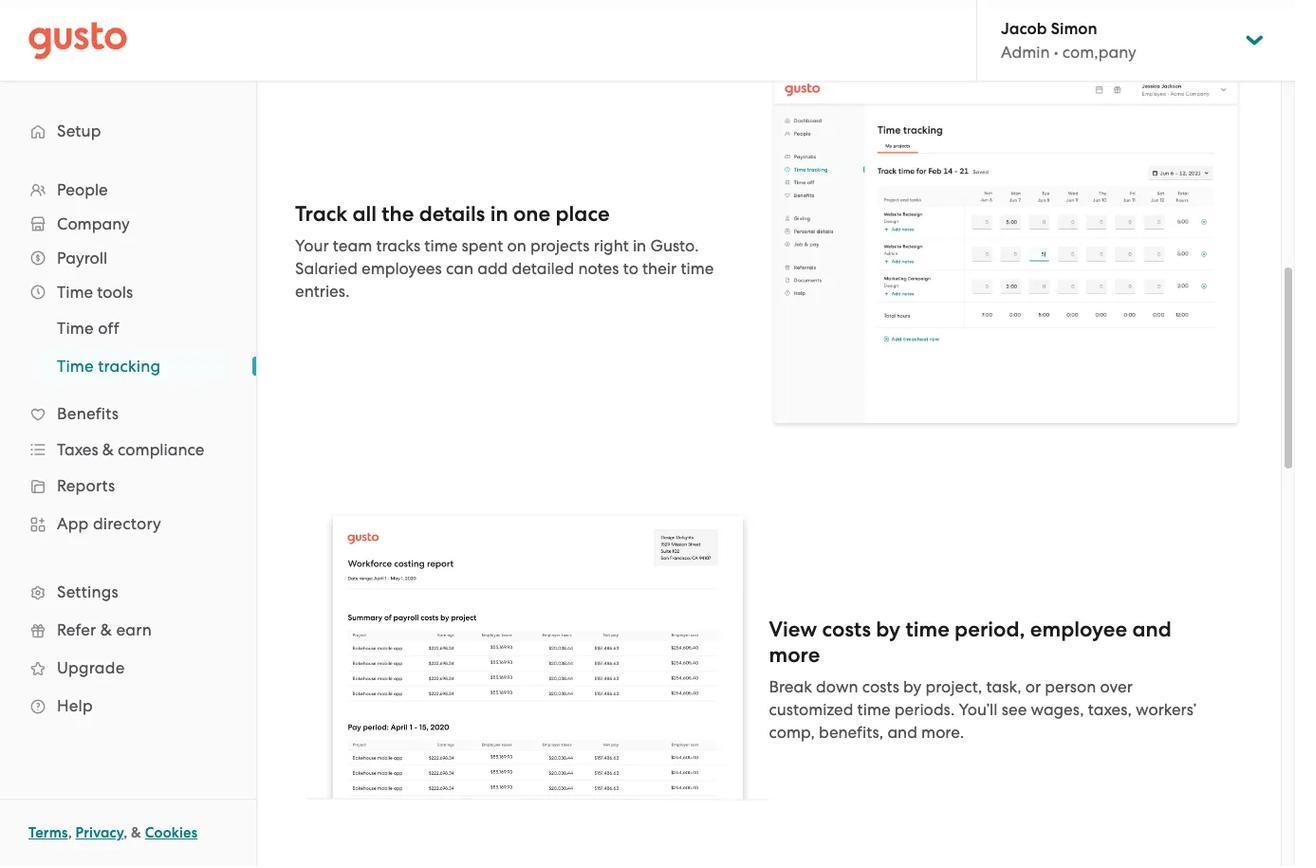 Task type: locate. For each thing, give the bounding box(es) containing it.
workers'
[[1136, 700, 1197, 719]]

cookies
[[145, 825, 198, 842]]

break
[[769, 677, 812, 696]]

more.
[[922, 723, 964, 742]]

setup link
[[19, 114, 237, 148]]

app directory
[[57, 514, 161, 533]]

, left privacy link
[[68, 825, 72, 842]]

time inside dropdown button
[[57, 283, 93, 302]]

refer & earn link
[[19, 613, 237, 647]]

and down "periods."
[[888, 723, 918, 742]]

& for earn
[[100, 621, 112, 640]]

team
[[333, 236, 372, 255]]

detailed
[[512, 259, 574, 278]]

time up can
[[425, 236, 458, 255]]

time tools
[[57, 283, 133, 302]]

1 vertical spatial &
[[100, 621, 112, 640]]

taxes & compliance
[[57, 440, 204, 459]]

time for time off
[[57, 319, 94, 338]]

company button
[[19, 207, 237, 241]]

time down gusto.
[[681, 259, 714, 278]]

app directory link
[[19, 507, 237, 541]]

your
[[295, 236, 329, 255]]

time down the time off
[[57, 357, 94, 376]]

& inside dropdown button
[[102, 440, 114, 459]]

list containing people
[[0, 173, 256, 725]]

•
[[1054, 43, 1059, 62]]

simon
[[1051, 19, 1098, 39]]

1 horizontal spatial by
[[904, 677, 922, 696]]

time tracking
[[57, 357, 161, 376]]

and up over
[[1133, 617, 1172, 642]]

0 horizontal spatial and
[[888, 723, 918, 742]]

& right taxes
[[102, 440, 114, 459]]

you'll
[[959, 700, 998, 719]]

details
[[419, 201, 485, 227]]

notes
[[578, 259, 619, 278]]

time
[[57, 283, 93, 302], [57, 319, 94, 338], [57, 357, 94, 376]]

in up "to"
[[633, 236, 647, 255]]

3 time from the top
[[57, 357, 94, 376]]

people
[[57, 180, 108, 199]]

time for time tracking
[[57, 357, 94, 376]]

and
[[1133, 617, 1172, 642], [888, 723, 918, 742]]

add
[[478, 259, 508, 278]]

by
[[876, 617, 901, 642], [904, 677, 922, 696]]

costs right down on the bottom
[[863, 677, 900, 696]]

0 vertical spatial time
[[57, 283, 93, 302]]

1 vertical spatial and
[[888, 723, 918, 742]]

1 horizontal spatial in
[[633, 236, 647, 255]]

terms link
[[28, 825, 68, 842]]

privacy
[[76, 825, 124, 842]]

generate reports with our feature image
[[295, 511, 769, 849]]

1 horizontal spatial ,
[[124, 825, 128, 842]]

privacy link
[[76, 825, 124, 842]]

settings
[[57, 583, 119, 602]]

period,
[[955, 617, 1026, 642]]

0 horizontal spatial ,
[[68, 825, 72, 842]]

time down 'payroll'
[[57, 283, 93, 302]]

2 time from the top
[[57, 319, 94, 338]]

1 vertical spatial time
[[57, 319, 94, 338]]

see
[[1002, 700, 1027, 719]]

2 , from the left
[[124, 825, 128, 842]]

1 , from the left
[[68, 825, 72, 842]]

, left 'cookies' button on the left bottom of the page
[[124, 825, 128, 842]]

down
[[816, 677, 859, 696]]

2 vertical spatial time
[[57, 357, 94, 376]]

jacob
[[1001, 19, 1047, 39]]

0 vertical spatial and
[[1133, 617, 1172, 642]]

tools
[[97, 283, 133, 302]]

0 vertical spatial &
[[102, 440, 114, 459]]

in
[[490, 201, 508, 227], [633, 236, 647, 255]]

list
[[0, 173, 256, 725], [0, 309, 256, 385]]

com,pany
[[1063, 43, 1137, 62]]

& for compliance
[[102, 440, 114, 459]]

reports link
[[19, 469, 237, 503]]

2 vertical spatial &
[[131, 825, 141, 842]]

refer & earn
[[57, 621, 152, 640]]

settings link
[[19, 575, 237, 609]]

customized
[[769, 700, 854, 719]]

costs right view
[[823, 617, 871, 642]]

setup
[[57, 121, 101, 140]]

2 list from the top
[[0, 309, 256, 385]]

track
[[295, 201, 347, 227]]

track all the details in one place your team tracks time spent on projects right in gusto. salaried employees can add detailed notes to their time entries.
[[295, 201, 714, 301]]

terms , privacy , & cookies
[[28, 825, 198, 842]]

their
[[643, 259, 677, 278]]

periods.
[[895, 700, 955, 719]]

& left earn
[[100, 621, 112, 640]]

0 vertical spatial in
[[490, 201, 508, 227]]

1 list from the top
[[0, 173, 256, 725]]

time for time tools
[[57, 283, 93, 302]]

time
[[425, 236, 458, 255], [681, 259, 714, 278], [906, 617, 950, 642], [858, 700, 891, 719]]

directory
[[93, 514, 161, 533]]

1 time from the top
[[57, 283, 93, 302]]

time left off
[[57, 319, 94, 338]]

taxes & compliance button
[[19, 433, 237, 467]]

0 horizontal spatial by
[[876, 617, 901, 642]]

costs
[[823, 617, 871, 642], [863, 677, 900, 696]]

&
[[102, 440, 114, 459], [100, 621, 112, 640], [131, 825, 141, 842]]

project,
[[926, 677, 983, 696]]

& left 'cookies' button on the left bottom of the page
[[131, 825, 141, 842]]

home image
[[28, 21, 127, 59]]

in left 'one'
[[490, 201, 508, 227]]



Task type: describe. For each thing, give the bounding box(es) containing it.
time tracking link
[[34, 349, 237, 383]]

reports
[[57, 476, 115, 495]]

gusto.
[[651, 236, 699, 255]]

help link
[[19, 689, 237, 723]]

cookies button
[[145, 822, 198, 845]]

0 vertical spatial costs
[[823, 617, 871, 642]]

comp,
[[769, 723, 815, 742]]

benefits
[[57, 404, 119, 423]]

can
[[446, 259, 474, 278]]

or
[[1026, 677, 1041, 696]]

time left period,
[[906, 617, 950, 642]]

employee
[[1031, 617, 1128, 642]]

view
[[769, 617, 818, 642]]

one
[[513, 201, 551, 227]]

time up 'benefits,'
[[858, 700, 891, 719]]

0 vertical spatial by
[[876, 617, 901, 642]]

help
[[57, 697, 93, 716]]

salaried
[[295, 259, 358, 278]]

people button
[[19, 173, 237, 207]]

taxes,
[[1088, 700, 1132, 719]]

right
[[594, 236, 629, 255]]

off
[[98, 319, 119, 338]]

benefits,
[[819, 723, 884, 742]]

payroll
[[57, 249, 107, 268]]

company
[[57, 215, 130, 233]]

spent
[[462, 236, 503, 255]]

time off
[[57, 319, 119, 338]]

place
[[556, 201, 610, 227]]

to
[[623, 259, 639, 278]]

terms
[[28, 825, 68, 842]]

more
[[769, 642, 820, 668]]

1 vertical spatial costs
[[863, 677, 900, 696]]

0 horizontal spatial in
[[490, 201, 508, 227]]

on
[[507, 236, 527, 255]]

list containing time off
[[0, 309, 256, 385]]

entries.
[[295, 282, 350, 301]]

time tools button
[[19, 275, 237, 309]]

1 horizontal spatial and
[[1133, 617, 1172, 642]]

the
[[382, 201, 414, 227]]

gusto navigation element
[[0, 82, 256, 756]]

tracking
[[98, 357, 161, 376]]

earn
[[116, 621, 152, 640]]

benefits link
[[19, 397, 237, 431]]

time off link
[[34, 311, 237, 345]]

1 vertical spatial in
[[633, 236, 647, 255]]

compliance
[[118, 440, 204, 459]]

view costs by time period, employee and more break down costs by project, task, or person over customized time periods. you'll see wages, taxes, workers' comp, benefits, and more.
[[769, 617, 1197, 742]]

task,
[[987, 677, 1022, 696]]

admin
[[1001, 43, 1050, 62]]

taxes
[[57, 440, 98, 459]]

upgrade link
[[19, 651, 237, 685]]

person
[[1045, 677, 1097, 696]]

upgrade
[[57, 659, 125, 678]]

track time with our feature image
[[769, 73, 1243, 431]]

over
[[1101, 677, 1133, 696]]

1 vertical spatial by
[[904, 677, 922, 696]]

app
[[57, 514, 89, 533]]

employees
[[362, 259, 442, 278]]

tracks
[[376, 236, 421, 255]]

projects
[[530, 236, 590, 255]]

jacob simon admin • com,pany
[[1001, 19, 1137, 62]]

refer
[[57, 621, 96, 640]]

wages,
[[1031, 700, 1084, 719]]

all
[[353, 201, 377, 227]]

payroll button
[[19, 241, 237, 275]]



Task type: vqa. For each thing, say whether or not it's contained in the screenshot.
the "details,"
no



